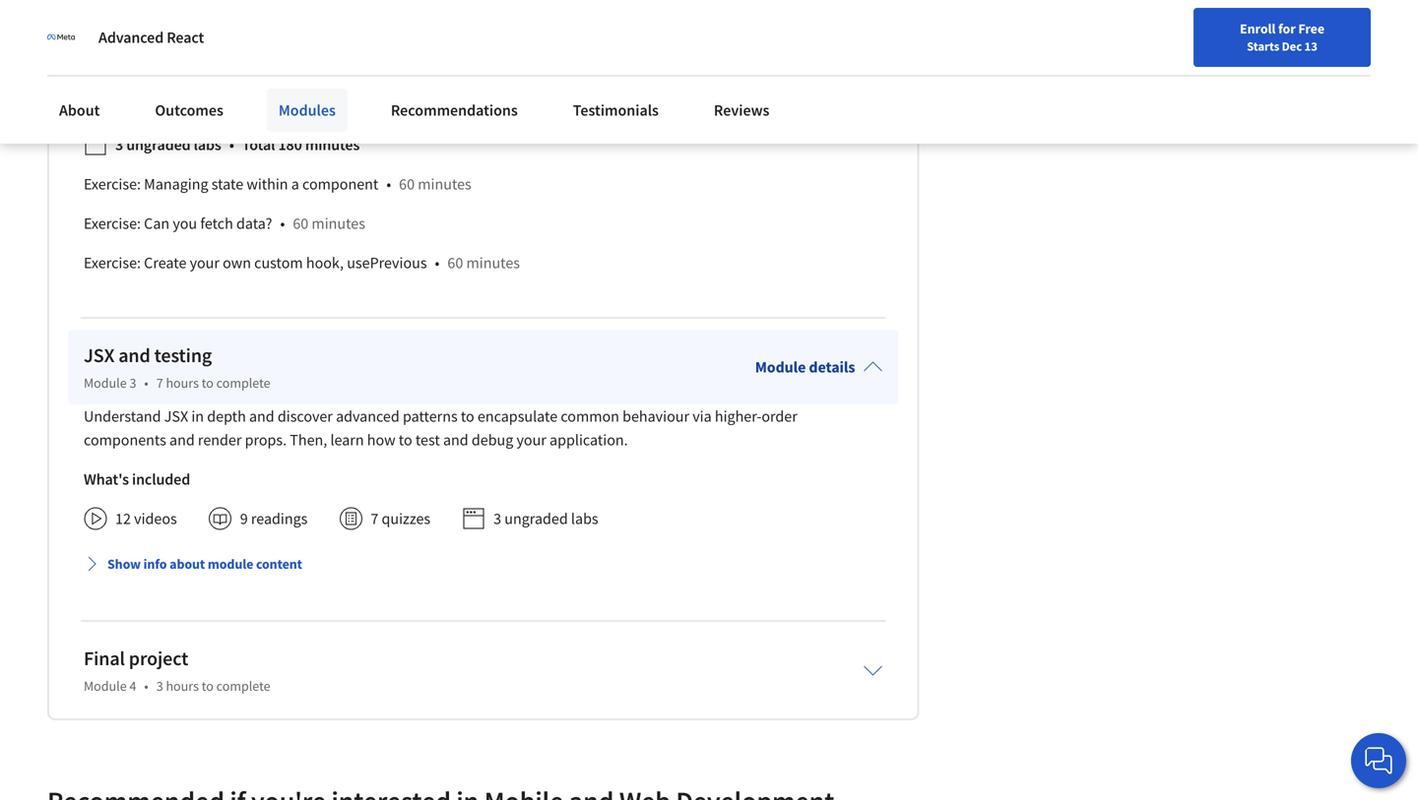 Task type: describe. For each thing, give the bounding box(es) containing it.
recommendations link
[[379, 89, 530, 132]]

1 vertical spatial labs
[[571, 509, 598, 529]]

exercise: managing state within a component • 60 minutes
[[84, 175, 472, 194]]

advanced inside hide info about module content region
[[206, 80, 271, 100]]

2 horizontal spatial 60
[[448, 253, 463, 273]]

1 vertical spatial 3 ungraded labs
[[494, 509, 598, 529]]

jsx inside jsx and testing module 3 • 7 hours to complete
[[84, 343, 115, 368]]

understand jsx in depth and discover advanced patterns to encapsulate common behaviour via higher-order components and render props. then, learn how to test and debug your application.
[[84, 407, 798, 450]]

higher-
[[715, 407, 762, 427]]

to inside jsx and testing module 3 • 7 hours to complete
[[202, 374, 214, 392]]

total
[[242, 135, 275, 155]]

0 vertical spatial hook,
[[326, 41, 364, 60]]

modules link
[[267, 89, 348, 132]]

testing
[[154, 343, 212, 368]]

state
[[211, 175, 243, 194]]

1 vertical spatial ungraded
[[505, 509, 568, 529]]

what's included
[[84, 470, 190, 490]]

can
[[144, 214, 170, 234]]

reviews link
[[702, 89, 781, 132]]

15
[[336, 80, 352, 100]]

show info about module content button
[[76, 547, 310, 582]]

exercise: create your own custom hook, useprevious • 60 minutes
[[84, 253, 520, 273]]

knowledge check: advanced hooks • 15 minutes
[[84, 80, 409, 100]]

depth
[[207, 407, 246, 427]]

chat with us image
[[1363, 746, 1395, 777]]

13
[[1304, 38, 1318, 54]]

• inside final project module 4 • 3 hours to complete
[[144, 678, 148, 696]]

3 down debug
[[494, 509, 501, 529]]

12
[[115, 509, 131, 529]]

12 videos
[[115, 509, 177, 529]]

testimonials link
[[561, 89, 671, 132]]

and up props.
[[249, 407, 274, 427]]

videos
[[134, 509, 177, 529]]

data?
[[236, 214, 272, 234]]

components
[[84, 431, 166, 450]]

component
[[302, 175, 378, 194]]

for
[[1278, 20, 1296, 37]]

props.
[[245, 431, 287, 450]]

outcomes link
[[143, 89, 235, 132]]

fetch
[[200, 214, 233, 234]]

advanced
[[336, 407, 400, 427]]

meta image
[[47, 24, 75, 51]]

• inside jsx and testing module 3 • 7 hours to complete
[[144, 374, 148, 392]]

encapsulate
[[478, 407, 558, 427]]

test
[[415, 431, 440, 450]]

learn
[[330, 431, 364, 450]]

9
[[240, 509, 248, 529]]

to left test
[[399, 431, 412, 450]]

application.
[[550, 431, 628, 450]]

recommendations
[[391, 100, 518, 120]]

quizzes
[[382, 509, 430, 529]]

common
[[561, 407, 619, 427]]

0 vertical spatial create
[[164, 41, 207, 60]]

reviews
[[714, 100, 770, 120]]

you
[[173, 214, 197, 234]]

ungraded inside hide info about module content region
[[126, 135, 191, 155]]

hours inside jsx and testing module 3 • 7 hours to complete
[[166, 374, 199, 392]]

self-review: create your own custom hook, useprevious
[[84, 41, 447, 60]]

7 quizzes
[[371, 509, 430, 529]]

0 vertical spatial 60
[[399, 175, 415, 194]]

1 vertical spatial your
[[190, 253, 220, 273]]

included
[[132, 470, 190, 490]]

to up debug
[[461, 407, 474, 427]]

enroll
[[1240, 20, 1276, 37]]

a
[[291, 175, 299, 194]]

final project module 4 • 3 hours to complete
[[84, 647, 270, 696]]

hours inside final project module 4 • 3 hours to complete
[[166, 678, 199, 696]]

project
[[129, 647, 188, 671]]

exercise: for exercise: create your own custom hook, useprevious
[[84, 253, 141, 273]]

knowledge
[[84, 80, 157, 100]]

free
[[1298, 20, 1325, 37]]

module details
[[755, 358, 855, 377]]

your inside understand jsx in depth and discover advanced patterns to encapsulate common behaviour via higher-order components and render props. then, learn how to test and debug your application.
[[517, 431, 546, 450]]

1 horizontal spatial 7
[[371, 509, 378, 529]]

9 readings
[[240, 509, 308, 529]]

180
[[278, 135, 302, 155]]

exercise: can you fetch data? • 60 minutes
[[84, 214, 365, 234]]

modules
[[279, 100, 336, 120]]

managing
[[144, 175, 208, 194]]

1 vertical spatial hook,
[[306, 253, 344, 273]]

self-
[[84, 41, 113, 60]]

0 vertical spatial your
[[210, 41, 240, 60]]

debug
[[472, 431, 513, 450]]

then,
[[290, 431, 327, 450]]

in
[[191, 407, 204, 427]]

0 vertical spatial advanced
[[98, 28, 164, 47]]

show notifications image
[[1189, 25, 1213, 48]]

discover
[[278, 407, 333, 427]]

info
[[143, 556, 167, 573]]



Task type: locate. For each thing, give the bounding box(es) containing it.
0 vertical spatial complete
[[216, 374, 270, 392]]

show info about module content
[[107, 556, 302, 573]]

jsx
[[84, 343, 115, 368], [164, 407, 188, 427]]

3 inside jsx and testing module 3 • 7 hours to complete
[[129, 374, 136, 392]]

how
[[367, 431, 396, 450]]

0 horizontal spatial labs
[[194, 135, 221, 155]]

show
[[107, 556, 141, 573]]

about link
[[47, 89, 112, 132]]

minutes
[[355, 80, 409, 100], [305, 135, 360, 155], [418, 175, 472, 194], [312, 214, 365, 234], [466, 253, 520, 273]]

hide info about module content region
[[84, 0, 883, 291]]

1 horizontal spatial jsx
[[164, 407, 188, 427]]

3
[[115, 135, 123, 155], [129, 374, 136, 392], [494, 509, 501, 529], [156, 678, 163, 696]]

3 exercise: from the top
[[84, 253, 141, 273]]

2 vertical spatial exercise:
[[84, 253, 141, 273]]

hours
[[166, 374, 199, 392], [166, 678, 199, 696]]

3 ungraded labs up managing
[[115, 135, 221, 155]]

understand
[[84, 407, 161, 427]]

0 vertical spatial exercise:
[[84, 175, 141, 194]]

useprevious down 'component'
[[347, 253, 427, 273]]

0 vertical spatial jsx
[[84, 343, 115, 368]]

outcomes
[[155, 100, 223, 120]]

complete inside final project module 4 • 3 hours to complete
[[216, 678, 270, 696]]

1 vertical spatial custom
[[254, 253, 303, 273]]

to inside final project module 4 • 3 hours to complete
[[202, 678, 214, 696]]

your right react
[[210, 41, 240, 60]]

0 vertical spatial useprevious
[[367, 41, 447, 60]]

custom down "data?"
[[254, 253, 303, 273]]

0 vertical spatial 3 ungraded labs
[[115, 135, 221, 155]]

7
[[156, 374, 163, 392], [371, 509, 378, 529]]

1 vertical spatial jsx
[[164, 407, 188, 427]]

order
[[762, 407, 798, 427]]

render
[[198, 431, 242, 450]]

3 up understand
[[129, 374, 136, 392]]

review:
[[113, 41, 161, 60]]

jsx left 'in'
[[164, 407, 188, 427]]

about
[[170, 556, 205, 573]]

1 vertical spatial own
[[223, 253, 251, 273]]

7 left the quizzes
[[371, 509, 378, 529]]

4
[[129, 678, 136, 696]]

0 vertical spatial 7
[[156, 374, 163, 392]]

1 horizontal spatial ungraded
[[505, 509, 568, 529]]

and
[[118, 343, 150, 368], [249, 407, 274, 427], [169, 431, 195, 450], [443, 431, 468, 450]]

readings
[[251, 509, 308, 529]]

advanced down self-review: create your own custom hook, useprevious
[[206, 80, 271, 100]]

useprevious up recommendations
[[367, 41, 447, 60]]

0 horizontal spatial 60
[[293, 214, 308, 234]]

react
[[167, 28, 204, 47]]

hook, up 15
[[326, 41, 364, 60]]

• total 180 minutes
[[229, 135, 360, 155]]

exercise: for exercise: can you fetch data?
[[84, 214, 141, 234]]

3 inside hide info about module content region
[[115, 135, 123, 155]]

labs down application.
[[571, 509, 598, 529]]

exercise: for exercise: managing state within a component
[[84, 175, 141, 194]]

1 vertical spatial complete
[[216, 678, 270, 696]]

labs inside hide info about module content region
[[194, 135, 221, 155]]

7 down testing
[[156, 374, 163, 392]]

module up order
[[755, 358, 806, 377]]

to right '4'
[[202, 678, 214, 696]]

module
[[755, 358, 806, 377], [84, 374, 127, 392], [84, 678, 127, 696]]

2 complete from the top
[[216, 678, 270, 696]]

advanced react
[[98, 28, 204, 47]]

hours down testing
[[166, 374, 199, 392]]

1 hours from the top
[[166, 374, 199, 392]]

1 complete from the top
[[216, 374, 270, 392]]

3 right '4'
[[156, 678, 163, 696]]

behaviour
[[623, 407, 689, 427]]

useprevious
[[367, 41, 447, 60], [347, 253, 427, 273]]

2 vertical spatial your
[[517, 431, 546, 450]]

custom up "hooks"
[[274, 41, 323, 60]]

patterns
[[403, 407, 458, 427]]

own down exercise: can you fetch data? • 60 minutes
[[223, 253, 251, 273]]

advanced up 'knowledge'
[[98, 28, 164, 47]]

complete inside jsx and testing module 3 • 7 hours to complete
[[216, 374, 270, 392]]

1 horizontal spatial 3 ungraded labs
[[494, 509, 598, 529]]

labs
[[194, 135, 221, 155], [571, 509, 598, 529]]

0 horizontal spatial 3 ungraded labs
[[115, 135, 221, 155]]

2 exercise: from the top
[[84, 214, 141, 234]]

what's
[[84, 470, 129, 490]]

ungraded up managing
[[126, 135, 191, 155]]

labs down outcomes
[[194, 135, 221, 155]]

starts
[[1247, 38, 1279, 54]]

•
[[323, 80, 328, 100], [229, 135, 234, 155], [386, 175, 391, 194], [280, 214, 285, 234], [435, 253, 440, 273], [144, 374, 148, 392], [144, 678, 148, 696]]

within
[[247, 175, 288, 194]]

0 horizontal spatial jsx
[[84, 343, 115, 368]]

2 hours from the top
[[166, 678, 199, 696]]

custom
[[274, 41, 323, 60], [254, 253, 303, 273]]

your down fetch
[[190, 253, 220, 273]]

to up 'in'
[[202, 374, 214, 392]]

jsx up understand
[[84, 343, 115, 368]]

your
[[210, 41, 240, 60], [190, 253, 220, 273], [517, 431, 546, 450]]

to
[[202, 374, 214, 392], [461, 407, 474, 427], [399, 431, 412, 450], [202, 678, 214, 696]]

create down can
[[144, 253, 187, 273]]

module up understand
[[84, 374, 127, 392]]

jsx inside understand jsx in depth and discover advanced patterns to encapsulate common behaviour via higher-order components and render props. then, learn how to test and debug your application.
[[164, 407, 188, 427]]

1 horizontal spatial advanced
[[206, 80, 271, 100]]

0 horizontal spatial ungraded
[[126, 135, 191, 155]]

60
[[399, 175, 415, 194], [293, 214, 308, 234], [448, 253, 463, 273]]

3 down 'knowledge'
[[115, 135, 123, 155]]

and down 'in'
[[169, 431, 195, 450]]

jsx and testing module 3 • 7 hours to complete
[[84, 343, 270, 392]]

1 horizontal spatial labs
[[571, 509, 598, 529]]

0 horizontal spatial 7
[[156, 374, 163, 392]]

own up knowledge check: advanced hooks • 15 minutes
[[243, 41, 271, 60]]

dec
[[1282, 38, 1302, 54]]

testimonials
[[573, 100, 659, 120]]

1 vertical spatial useprevious
[[347, 253, 427, 273]]

coursera image
[[24, 16, 149, 48]]

module inside jsx and testing module 3 • 7 hours to complete
[[84, 374, 127, 392]]

menu item
[[1042, 20, 1168, 84]]

final
[[84, 647, 125, 671]]

and inside jsx and testing module 3 • 7 hours to complete
[[118, 343, 150, 368]]

1 vertical spatial 60
[[293, 214, 308, 234]]

3 ungraded labs inside hide info about module content region
[[115, 135, 221, 155]]

1 vertical spatial hours
[[166, 678, 199, 696]]

7 inside jsx and testing module 3 • 7 hours to complete
[[156, 374, 163, 392]]

1 vertical spatial create
[[144, 253, 187, 273]]

create
[[164, 41, 207, 60], [144, 253, 187, 273]]

1 vertical spatial advanced
[[206, 80, 271, 100]]

2 vertical spatial 60
[[448, 253, 463, 273]]

hook,
[[326, 41, 364, 60], [306, 253, 344, 273]]

3 ungraded labs down application.
[[494, 509, 598, 529]]

check:
[[161, 80, 203, 100]]

own
[[243, 41, 271, 60], [223, 253, 251, 273]]

ungraded down debug
[[505, 509, 568, 529]]

1 exercise: from the top
[[84, 175, 141, 194]]

module
[[208, 556, 253, 573]]

1 vertical spatial 7
[[371, 509, 378, 529]]

enroll for free starts dec 13
[[1240, 20, 1325, 54]]

0 vertical spatial ungraded
[[126, 135, 191, 155]]

0 vertical spatial custom
[[274, 41, 323, 60]]

and right test
[[443, 431, 468, 450]]

0 horizontal spatial advanced
[[98, 28, 164, 47]]

details
[[809, 358, 855, 377]]

0 vertical spatial labs
[[194, 135, 221, 155]]

hooks
[[274, 80, 316, 100]]

content
[[256, 556, 302, 573]]

create up check:
[[164, 41, 207, 60]]

1 vertical spatial exercise:
[[84, 214, 141, 234]]

your down encapsulate at the bottom left of page
[[517, 431, 546, 450]]

0 vertical spatial own
[[243, 41, 271, 60]]

and left testing
[[118, 343, 150, 368]]

1 horizontal spatial 60
[[399, 175, 415, 194]]

hours down the project
[[166, 678, 199, 696]]

via
[[693, 407, 712, 427]]

0 vertical spatial hours
[[166, 374, 199, 392]]

about
[[59, 100, 100, 120]]

module inside final project module 4 • 3 hours to complete
[[84, 678, 127, 696]]

ungraded
[[126, 135, 191, 155], [505, 509, 568, 529]]

3 inside final project module 4 • 3 hours to complete
[[156, 678, 163, 696]]

3 ungraded labs
[[115, 135, 221, 155], [494, 509, 598, 529]]

hook, down 'component'
[[306, 253, 344, 273]]

module down "final"
[[84, 678, 127, 696]]



Task type: vqa. For each thing, say whether or not it's contained in the screenshot.
depth
yes



